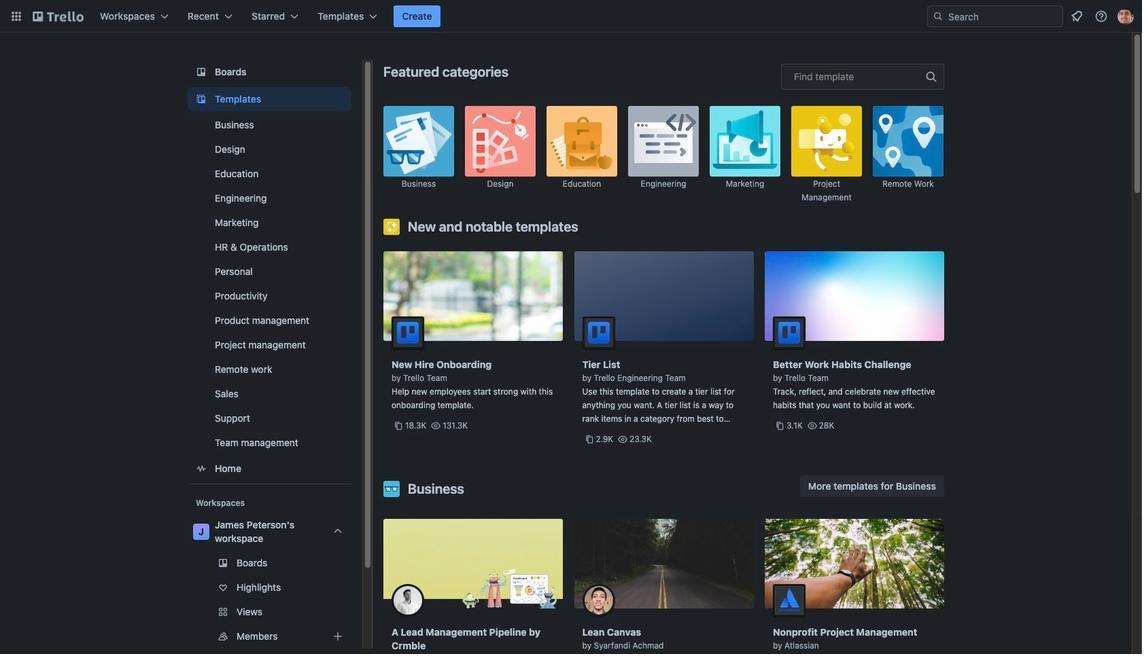Task type: locate. For each thing, give the bounding box(es) containing it.
toni, founder @ crmble image
[[392, 585, 424, 618]]

engineering icon image
[[628, 106, 699, 177]]

design icon image
[[465, 106, 536, 177]]

1 business icon image from the top
[[384, 106, 454, 177]]

2 business icon image from the top
[[384, 482, 400, 498]]

1 vertical spatial business icon image
[[384, 482, 400, 498]]

atlassian image
[[773, 585, 806, 618]]

open information menu image
[[1095, 10, 1109, 23]]

home image
[[193, 461, 209, 477]]

None field
[[782, 64, 945, 90]]

switch to… image
[[10, 10, 23, 23]]

board image
[[193, 64, 209, 80]]

business icon image
[[384, 106, 454, 177], [384, 482, 400, 498]]

0 notifications image
[[1069, 8, 1086, 24]]

education icon image
[[547, 106, 618, 177]]

0 vertical spatial business icon image
[[384, 106, 454, 177]]

forward image
[[349, 605, 365, 621]]

template board image
[[193, 91, 209, 107]]



Task type: vqa. For each thing, say whether or not it's contained in the screenshot.
home 'ICON'
yes



Task type: describe. For each thing, give the bounding box(es) containing it.
marketing icon image
[[710, 106, 781, 177]]

remote work icon image
[[873, 106, 944, 177]]

trello team image
[[773, 317, 806, 350]]

trello team image
[[392, 317, 424, 350]]

forward image
[[349, 629, 365, 645]]

project management icon image
[[792, 106, 862, 177]]

james peterson (jamespeterson93) image
[[1118, 8, 1135, 24]]

syarfandi achmad image
[[583, 585, 615, 618]]

back to home image
[[33, 5, 84, 27]]

add image
[[330, 629, 346, 645]]

trello engineering team image
[[583, 317, 615, 350]]

primary element
[[0, 0, 1143, 33]]

Search field
[[928, 5, 1064, 27]]

search image
[[933, 11, 944, 22]]



